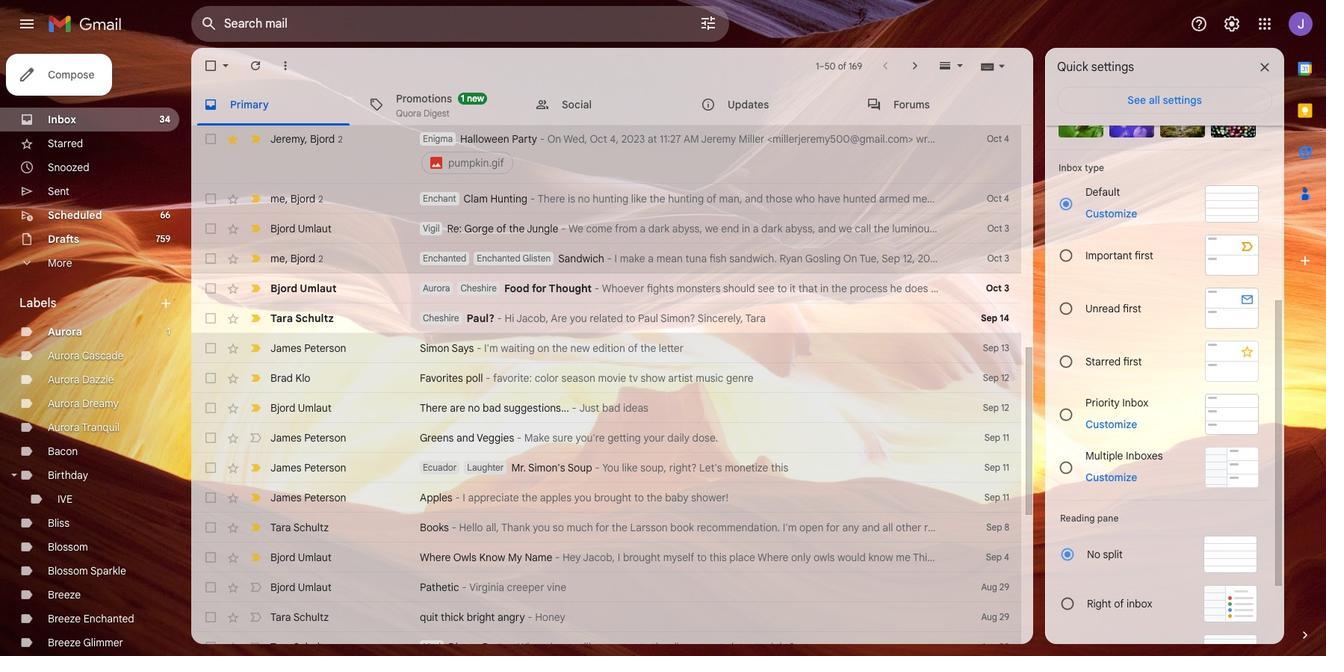 Task type: vqa. For each thing, say whether or not it's contained in the screenshot.
Type on the top right of the page
yes



Task type: locate. For each thing, give the bounding box(es) containing it.
0 horizontal spatial inbox
[[48, 113, 76, 126]]

advanced search options image
[[693, 8, 723, 38]]

simon
[[420, 341, 449, 355]]

0 vertical spatial 1
[[816, 60, 819, 71]]

first right the "important"
[[1135, 248, 1154, 262]]

aug 29
[[981, 581, 1010, 593], [981, 611, 1010, 622], [981, 641, 1010, 652]]

34
[[160, 114, 170, 125]]

james for greens and veggies - make sure you're getting your daily dose.
[[271, 431, 302, 445]]

aurora for tranquil
[[48, 421, 80, 434]]

0 horizontal spatial settings
[[1092, 60, 1134, 75]]

aurora cascade
[[48, 349, 124, 362]]

0 vertical spatial me , bjord 2
[[271, 192, 323, 205]]

1 4 from the top
[[1004, 133, 1010, 144]]

customize button down priority inbox
[[1077, 415, 1146, 433]]

2 12 from the top
[[1001, 402, 1010, 413]]

aug
[[981, 581, 997, 593], [981, 611, 997, 622], [981, 641, 997, 652]]

0 vertical spatial customize button
[[1077, 205, 1146, 223]]

0 horizontal spatial enchanted
[[83, 612, 134, 625]]

customize button down default
[[1077, 205, 1146, 223]]

2 breeze from the top
[[48, 612, 81, 625]]

1 vertical spatial 4
[[1004, 193, 1010, 204]]

2 3 from the top
[[1005, 253, 1010, 264]]

soup,
[[640, 461, 667, 475]]

customize down default
[[1086, 207, 1137, 220]]

for right the much
[[596, 521, 609, 534]]

17 row from the top
[[191, 632, 1021, 656]]

updates
[[728, 98, 769, 111]]

sep 12 for there are no bad suggestions... - just bad ideas
[[983, 402, 1010, 413]]

labels
[[19, 296, 56, 311]]

5 bjord umlaut from the top
[[271, 581, 332, 594]]

that
[[967, 551, 987, 564]]

to left paul
[[626, 312, 635, 325]]

1 vertical spatial 1
[[461, 92, 465, 103]]

show
[[641, 371, 666, 385]]

breeze
[[48, 588, 81, 602], [48, 612, 81, 625], [48, 636, 81, 649]]

- left make
[[517, 431, 522, 445]]

labels navigation
[[0, 48, 191, 656]]

- left hi
[[497, 312, 502, 325]]

tonight?
[[756, 640, 795, 654]]

sep 11 for greens and veggies - make sure you're getting your daily dose.
[[985, 432, 1010, 443]]

breeze down 'breeze' link
[[48, 612, 81, 625]]

sandwich -
[[558, 252, 615, 265]]

simon says - i'm waiting on the new edition of the letter
[[420, 341, 684, 355]]

breeze glimmer link
[[48, 636, 123, 649]]

2 inside jeremy , bjord 2
[[338, 133, 343, 145]]

aurora up bacon
[[48, 421, 80, 434]]

0 vertical spatial cheshire
[[461, 282, 497, 294]]

cheshire inside cheshire paul? - hi jacob, are you related to paul simon? sincerely, tara
[[423, 312, 459, 324]]

1 aug 29 from the top
[[981, 581, 1010, 593]]

the left "apples"
[[522, 491, 537, 504]]

customize for default
[[1086, 207, 1137, 220]]

bad right just
[[602, 401, 621, 415]]

this right the monetize
[[771, 461, 789, 475]]

inbox type element
[[1059, 162, 1259, 173]]

2 vertical spatial first
[[1124, 355, 1142, 368]]

1 vertical spatial me
[[271, 251, 285, 265]]

1 vertical spatial aug
[[981, 611, 997, 622]]

12 for favorites poll - favorite: color season movie tv show artist music genre
[[1001, 372, 1010, 383]]

starred up priority
[[1086, 355, 1121, 368]]

cell inside main content
[[420, 132, 947, 176]]

simon?
[[661, 312, 695, 325]]

sandwich
[[558, 252, 604, 265]]

dinner party - what shoes will you wear to the dinner party later tonight?
[[448, 640, 795, 654]]

1 vertical spatial inbox
[[1059, 162, 1083, 173]]

3 customize button from the top
[[1077, 468, 1146, 486]]

aurora for dazzle
[[48, 373, 80, 386]]

aurora link
[[48, 325, 82, 339]]

1 vertical spatial oct 4
[[987, 193, 1010, 204]]

1 horizontal spatial bad
[[602, 401, 621, 415]]

8 row from the top
[[191, 363, 1021, 393]]

3 james from the top
[[271, 461, 302, 475]]

9 row from the top
[[191, 393, 1021, 423]]

the left baby
[[647, 491, 662, 504]]

all left other
[[883, 521, 893, 534]]

0 horizontal spatial starred
[[48, 137, 83, 150]]

16 row from the top
[[191, 602, 1021, 632]]

1 row from the top
[[191, 124, 1021, 184]]

1 vertical spatial party
[[482, 640, 508, 654]]

multiple
[[1086, 449, 1123, 462]]

oct 3 for -
[[986, 282, 1010, 294]]

first right unread
[[1123, 302, 1142, 315]]

sep 14
[[981, 312, 1010, 324]]

2 vertical spatial 11
[[1003, 492, 1010, 503]]

the left dinner
[[652, 640, 668, 654]]

0 vertical spatial 4
[[1004, 133, 1010, 144]]

1 horizontal spatial i'm
[[783, 521, 797, 534]]

aurora up aurora dreamy link
[[48, 373, 80, 386]]

2 vertical spatial 2
[[318, 253, 323, 264]]

tab list containing promotions
[[191, 84, 1033, 126]]

2 4 from the top
[[1004, 193, 1010, 204]]

None checkbox
[[203, 132, 218, 146], [203, 221, 218, 236], [203, 251, 218, 266], [203, 281, 218, 296], [203, 341, 218, 356], [203, 371, 218, 386], [203, 401, 218, 415], [203, 430, 218, 445], [203, 520, 218, 535], [203, 132, 218, 146], [203, 221, 218, 236], [203, 251, 218, 266], [203, 281, 218, 296], [203, 341, 218, 356], [203, 371, 218, 386], [203, 401, 218, 415], [203, 430, 218, 445], [203, 520, 218, 535]]

customize button for priority inbox
[[1077, 415, 1146, 433]]

1 vertical spatial blossom
[[48, 564, 88, 578]]

daily
[[668, 431, 690, 445]]

the right the on
[[552, 341, 568, 355]]

cell containing halloween party
[[420, 132, 947, 176]]

aurora down aurora dazzle
[[48, 397, 80, 410]]

2 vertical spatial sep 11
[[985, 492, 1010, 503]]

for right food
[[532, 282, 547, 295]]

1 12 from the top
[[1001, 372, 1010, 383]]

quit thick bright angry - honey
[[420, 610, 566, 624]]

0 vertical spatial 11
[[1003, 432, 1010, 443]]

you right are
[[570, 312, 587, 325]]

1 horizontal spatial cheshire
[[461, 282, 497, 294]]

all,
[[486, 521, 499, 534]]

2 vertical spatial breeze
[[48, 636, 81, 649]]

all inside row
[[883, 521, 893, 534]]

0 horizontal spatial where
[[420, 551, 451, 564]]

3 bjord umlaut from the top
[[271, 401, 332, 415]]

umlaut for where
[[298, 551, 332, 564]]

brought down larsson
[[623, 551, 661, 564]]

2 customize from the top
[[1086, 417, 1137, 431]]

reading pane element
[[1060, 513, 1258, 524]]

cheshire for cheshire
[[461, 282, 497, 294]]

you right will
[[594, 640, 611, 654]]

0 vertical spatial customize
[[1086, 207, 1137, 220]]

3 3 from the top
[[1004, 282, 1010, 294]]

2 vertical spatial aug 29
[[981, 641, 1010, 652]]

inbox left the type
[[1059, 162, 1083, 173]]

3 sep 11 from the top
[[985, 492, 1010, 503]]

2 11 from the top
[[1003, 462, 1010, 473]]

1 customize button from the top
[[1077, 205, 1146, 223]]

1 horizontal spatial where
[[758, 551, 789, 564]]

None search field
[[191, 6, 729, 42]]

1 vertical spatial 29
[[1000, 611, 1010, 622]]

are
[[551, 312, 567, 325]]

inbox link
[[48, 113, 76, 126]]

blossom down blossom link
[[48, 564, 88, 578]]

2 29 from the top
[[1000, 611, 1010, 622]]

2 blossom from the top
[[48, 564, 88, 578]]

1 vertical spatial ,
[[285, 192, 288, 205]]

0 vertical spatial 3
[[1005, 223, 1010, 234]]

0 vertical spatial sep 12
[[983, 372, 1010, 383]]

2 james from the top
[[271, 431, 302, 445]]

party down quit thick bright angry - honey
[[482, 640, 508, 654]]

None checkbox
[[203, 58, 218, 73], [203, 191, 218, 206], [203, 311, 218, 326], [203, 460, 218, 475], [203, 490, 218, 505], [203, 550, 218, 565], [203, 580, 218, 595], [203, 610, 218, 625], [203, 640, 218, 655], [203, 58, 218, 73], [203, 191, 218, 206], [203, 311, 218, 326], [203, 460, 218, 475], [203, 490, 218, 505], [203, 550, 218, 565], [203, 580, 218, 595], [203, 610, 218, 625], [203, 640, 218, 655]]

3 tara schultz from the top
[[271, 610, 329, 624]]

vine
[[547, 581, 566, 594]]

1 vertical spatial 12
[[1001, 402, 1010, 413]]

1 for 1
[[167, 326, 170, 337]]

bacon link
[[48, 445, 78, 458]]

ive
[[58, 492, 73, 506]]

to right 'wear'
[[640, 640, 649, 654]]

compose button
[[6, 54, 112, 96]]

3 breeze from the top
[[48, 636, 81, 649]]

0 vertical spatial oct 4
[[987, 133, 1010, 144]]

i right hey
[[618, 551, 620, 564]]

starred for starred 'link'
[[48, 137, 83, 150]]

quick
[[1057, 60, 1089, 75]]

0 vertical spatial 12
[[1001, 372, 1010, 383]]

bad right no
[[483, 401, 501, 415]]

aurora down aurora link
[[48, 349, 80, 362]]

0 vertical spatial blossom
[[48, 540, 88, 554]]

1 tara schultz from the top
[[271, 312, 334, 325]]

color
[[535, 371, 559, 385]]

bad
[[483, 401, 501, 415], [602, 401, 621, 415]]

2 vertical spatial 1
[[167, 326, 170, 337]]

oct
[[987, 133, 1002, 144], [987, 193, 1002, 204], [987, 223, 1002, 234], [987, 253, 1002, 264], [986, 282, 1002, 294]]

clam
[[464, 192, 488, 205]]

8
[[1005, 522, 1010, 533]]

i've
[[989, 551, 1005, 564]]

1 sep 11 from the top
[[985, 432, 1010, 443]]

the left jungle
[[509, 222, 525, 235]]

2 horizontal spatial 1
[[816, 60, 819, 71]]

monetize
[[725, 461, 769, 475]]

1 blossom from the top
[[48, 540, 88, 554]]

james peterson for greens and veggies
[[271, 431, 346, 445]]

- right thought
[[595, 282, 599, 295]]

brad klo
[[271, 371, 311, 385]]

1 sep 12 from the top
[[983, 372, 1010, 383]]

right of inbox
[[1087, 597, 1153, 610]]

forums tab
[[855, 84, 1020, 126]]

select input tool image
[[998, 60, 1007, 71]]

unread
[[1086, 302, 1120, 315]]

schultz for 2nd row from the bottom of the main content containing promotions
[[293, 610, 329, 624]]

0 horizontal spatial and
[[457, 431, 475, 445]]

2 aug from the top
[[981, 611, 997, 622]]

promotions, one new message, tab
[[357, 84, 522, 126]]

3 for -
[[1004, 282, 1010, 294]]

related
[[590, 312, 623, 325]]

1 oct 4 from the top
[[987, 133, 1010, 144]]

2 vertical spatial ,
[[285, 251, 288, 265]]

for left any
[[826, 521, 840, 534]]

1 vertical spatial 3
[[1005, 253, 1010, 264]]

1 aug from the top
[[981, 581, 997, 593]]

vigil
[[423, 223, 440, 234]]

0 vertical spatial aug 29
[[981, 581, 1010, 593]]

promotions
[[396, 92, 452, 105]]

enchanted down re:
[[423, 253, 467, 264]]

no split
[[1087, 548, 1123, 561]]

1 horizontal spatial enchanted
[[423, 253, 467, 264]]

row containing brad klo
[[191, 363, 1021, 393]]

1 vertical spatial customize
[[1086, 417, 1137, 431]]

1 vertical spatial customize button
[[1077, 415, 1146, 433]]

jacob, right hey
[[583, 551, 615, 564]]

new left edition
[[571, 341, 590, 355]]

5 row from the top
[[191, 273, 1021, 303]]

to for baby
[[634, 491, 644, 504]]

suggestions...
[[504, 401, 569, 415]]

tv
[[629, 371, 638, 385]]

- right angry
[[528, 610, 533, 624]]

toggle split pane mode image
[[938, 58, 953, 73]]

like
[[622, 461, 638, 475]]

4 james from the top
[[271, 491, 302, 504]]

blossom for blossom link
[[48, 540, 88, 554]]

2 bjord umlaut from the top
[[271, 282, 337, 295]]

2 me , bjord 2 from the top
[[271, 251, 323, 265]]

2 where from the left
[[758, 551, 789, 564]]

where left only
[[758, 551, 789, 564]]

aurora cascade link
[[48, 349, 124, 362]]

66
[[160, 209, 170, 220]]

tab list
[[1285, 48, 1326, 602], [191, 84, 1033, 126]]

2 vertical spatial 29
[[1000, 641, 1010, 652]]

and
[[457, 431, 475, 445], [862, 521, 880, 534]]

2 james peterson from the top
[[271, 431, 346, 445]]

1 james peterson from the top
[[271, 341, 346, 355]]

sep 11 for apples - i appreciate the apples you brought to the baby shower!
[[985, 492, 1010, 503]]

2 customize button from the top
[[1077, 415, 1146, 433]]

2 horizontal spatial enchanted
[[477, 253, 521, 264]]

brought down you
[[594, 491, 632, 504]]

of right edition
[[628, 341, 638, 355]]

you for are
[[570, 312, 587, 325]]

all
[[1149, 93, 1160, 107], [883, 521, 893, 534]]

0 horizontal spatial i
[[463, 491, 465, 504]]

enchanted down 'vigil re: gorge of the jungle -'
[[477, 253, 521, 264]]

1 bjord umlaut from the top
[[271, 222, 332, 235]]

inbox inside labels navigation
[[48, 113, 76, 126]]

1 for 1 50 of 169
[[816, 60, 819, 71]]

- right halloween
[[540, 132, 545, 146]]

older image
[[908, 58, 923, 73]]

0 vertical spatial new
[[467, 92, 484, 103]]

bjord umlaut for where owls know my name
[[271, 551, 332, 564]]

oct 3 for of
[[987, 223, 1010, 234]]

inbox up starred 'link'
[[48, 113, 76, 126]]

dreamy
[[82, 397, 119, 410]]

i'm left waiting
[[484, 341, 498, 355]]

labels heading
[[19, 296, 158, 311]]

1 vertical spatial this
[[710, 551, 727, 564]]

1 horizontal spatial inbox
[[1059, 162, 1083, 173]]

4 peterson from the top
[[304, 491, 346, 504]]

customize button for multiple inboxes
[[1077, 468, 1146, 486]]

0 horizontal spatial 1
[[167, 326, 170, 337]]

artist
[[668, 371, 693, 385]]

recommendation.
[[697, 521, 780, 534]]

jungle
[[527, 222, 558, 235]]

says
[[452, 341, 474, 355]]

6 row from the top
[[191, 303, 1021, 333]]

all inside see all settings button
[[1149, 93, 1160, 107]]

1 customize from the top
[[1086, 207, 1137, 220]]

0 vertical spatial jacob,
[[516, 312, 549, 325]]

0 vertical spatial starred
[[48, 137, 83, 150]]

i'm left open
[[783, 521, 797, 534]]

1 3 from the top
[[1005, 223, 1010, 234]]

main menu image
[[18, 15, 36, 33]]

aurora down vigil
[[423, 282, 450, 294]]

inbox
[[1127, 597, 1153, 610]]

blossom down bliss
[[48, 540, 88, 554]]

row
[[191, 124, 1021, 184], [191, 184, 1021, 214], [191, 214, 1021, 244], [191, 244, 1021, 273], [191, 273, 1021, 303], [191, 303, 1021, 333], [191, 333, 1021, 363], [191, 363, 1021, 393], [191, 393, 1021, 423], [191, 423, 1021, 453], [191, 453, 1021, 483], [191, 483, 1021, 513], [191, 513, 1107, 543], [191, 543, 1172, 572], [191, 572, 1021, 602], [191, 602, 1021, 632], [191, 632, 1021, 656]]

2 oct 4 from the top
[[987, 193, 1010, 204]]

new up halloween
[[467, 92, 484, 103]]

4 for me
[[1004, 193, 1010, 204]]

tranquil
[[82, 421, 120, 434]]

2 vertical spatial customize button
[[1077, 468, 1146, 486]]

1 vertical spatial breeze
[[48, 612, 81, 625]]

brought
[[594, 491, 632, 504], [623, 551, 661, 564]]

i right the apples at the bottom left of page
[[463, 491, 465, 504]]

oct 4 for me
[[987, 193, 1010, 204]]

you left so
[[533, 521, 550, 534]]

1 vertical spatial settings
[[1163, 93, 1202, 107]]

0 vertical spatial inbox
[[48, 113, 76, 126]]

3 11 from the top
[[1003, 492, 1010, 503]]

enchanted up glimmer
[[83, 612, 134, 625]]

0 horizontal spatial all
[[883, 521, 893, 534]]

1 horizontal spatial new
[[571, 341, 590, 355]]

1 vertical spatial and
[[862, 521, 880, 534]]

party right halloween
[[512, 132, 537, 146]]

1 vertical spatial jacob,
[[583, 551, 615, 564]]

1 james from the top
[[271, 341, 302, 355]]

tara
[[271, 312, 293, 325], [745, 312, 766, 325], [271, 521, 291, 534], [1087, 521, 1107, 534], [271, 610, 291, 624], [271, 640, 291, 654]]

me for enchant
[[271, 192, 285, 205]]

2 aug 29 from the top
[[981, 611, 1010, 622]]

where left owls on the bottom left
[[420, 551, 451, 564]]

cheshire up paul?
[[461, 282, 497, 294]]

,
[[305, 132, 307, 145], [285, 192, 288, 205], [285, 251, 288, 265]]

type
[[1085, 162, 1104, 173]]

2 peterson from the top
[[304, 431, 346, 445]]

0 vertical spatial all
[[1149, 93, 1160, 107]]

to
[[626, 312, 635, 325], [634, 491, 644, 504], [697, 551, 707, 564], [640, 640, 649, 654]]

starred for starred first
[[1086, 355, 1121, 368]]

me , bjord 2 for sandwich
[[271, 251, 323, 265]]

and right any
[[862, 521, 880, 534]]

settings right see in the right of the page
[[1163, 93, 1202, 107]]

, for enchant clam hunting -
[[285, 192, 288, 205]]

1 vertical spatial sep 12
[[983, 402, 1010, 413]]

0 vertical spatial 29
[[1000, 581, 1010, 593]]

sep 12
[[983, 372, 1010, 383], [983, 402, 1010, 413]]

1 vertical spatial me , bjord 2
[[271, 251, 323, 265]]

0 vertical spatial first
[[1135, 248, 1154, 262]]

29
[[1000, 581, 1010, 593], [1000, 611, 1010, 622], [1000, 641, 1010, 652]]

sep for just bad ideas
[[983, 402, 999, 413]]

schultz
[[295, 312, 334, 325], [293, 521, 329, 534], [293, 610, 329, 624], [293, 640, 329, 654]]

4 james peterson from the top
[[271, 491, 346, 504]]

0 vertical spatial i
[[463, 491, 465, 504]]

2 vertical spatial me
[[896, 551, 911, 564]]

halloween
[[460, 132, 509, 146]]

4 row from the top
[[191, 244, 1021, 273]]

inbox right priority
[[1123, 396, 1149, 409]]

1 inside promotions, one new message, tab
[[461, 92, 465, 103]]

you right "apples"
[[574, 491, 592, 504]]

main content
[[191, 48, 1172, 656]]

customize down multiple
[[1086, 470, 1137, 484]]

1 vertical spatial first
[[1123, 302, 1142, 315]]

1 me , bjord 2 from the top
[[271, 192, 323, 205]]

1 29 from the top
[[1000, 581, 1010, 593]]

re:
[[447, 222, 462, 235]]

0 vertical spatial breeze
[[48, 588, 81, 602]]

3 peterson from the top
[[304, 461, 346, 475]]

customize button down multiple
[[1077, 468, 1146, 486]]

0 vertical spatial aug
[[981, 581, 997, 593]]

2 sep 12 from the top
[[983, 402, 1010, 413]]

split
[[1103, 548, 1123, 561]]

james peterson for apples
[[271, 491, 346, 504]]

starred up snoozed link
[[48, 137, 83, 150]]

breeze down breeze enchanted link
[[48, 636, 81, 649]]

1 breeze from the top
[[48, 588, 81, 602]]

dinner
[[671, 640, 701, 654]]

1 vertical spatial cheshire
[[423, 312, 459, 324]]

2 tara schultz from the top
[[271, 521, 329, 534]]

1 11 from the top
[[1003, 432, 1010, 443]]

0 horizontal spatial new
[[467, 92, 484, 103]]

bjord umlaut
[[271, 222, 332, 235], [271, 282, 337, 295], [271, 401, 332, 415], [271, 551, 332, 564], [271, 581, 332, 594]]

cell
[[420, 132, 947, 176]]

3 customize from the top
[[1086, 470, 1137, 484]]

all right see in the right of the page
[[1149, 93, 1160, 107]]

cheshire up simon
[[423, 312, 459, 324]]

3 for of
[[1005, 223, 1010, 234]]

paul?
[[467, 312, 495, 325]]

and right greens
[[457, 431, 475, 445]]

james for simon says - i'm waiting on the new edition of the letter
[[271, 341, 302, 355]]

you
[[570, 312, 587, 325], [574, 491, 592, 504], [533, 521, 550, 534], [594, 640, 611, 654]]

4 bjord umlaut from the top
[[271, 551, 332, 564]]

jacob, right hi
[[516, 312, 549, 325]]

0 vertical spatial me
[[271, 192, 285, 205]]

first up priority inbox
[[1124, 355, 1142, 368]]

1 vertical spatial aug 29
[[981, 611, 1010, 622]]

- left you
[[595, 461, 600, 475]]

dazzle
[[82, 373, 114, 386]]

james peterson for simon says
[[271, 341, 346, 355]]

starred inside labels navigation
[[48, 137, 83, 150]]

of right gorge
[[496, 222, 506, 235]]

1 inside labels navigation
[[167, 326, 170, 337]]

0 vertical spatial settings
[[1092, 60, 1134, 75]]

3 29 from the top
[[1000, 641, 1010, 652]]

blossom sparkle
[[48, 564, 126, 578]]

to down like
[[634, 491, 644, 504]]

simon's
[[528, 461, 565, 475]]

1 peterson from the top
[[304, 341, 346, 355]]

2 vertical spatial 3
[[1004, 282, 1010, 294]]

1 horizontal spatial 1
[[461, 92, 465, 103]]

1 horizontal spatial this
[[771, 461, 789, 475]]

169
[[849, 60, 862, 71]]

12 row from the top
[[191, 483, 1021, 513]]

search mail image
[[196, 10, 223, 37]]

3 4 from the top
[[1004, 551, 1010, 563]]

i
[[463, 491, 465, 504], [618, 551, 620, 564]]

breeze down blossom sparkle link
[[48, 588, 81, 602]]

0 vertical spatial this
[[771, 461, 789, 475]]

settings right quick
[[1092, 60, 1134, 75]]

row containing jeremy
[[191, 124, 1021, 184]]

aug 29 for pathetic - virginia creeper vine
[[981, 581, 1010, 593]]

customize down priority inbox
[[1086, 417, 1137, 431]]

Search mail text field
[[224, 16, 658, 31]]

this left place
[[710, 551, 727, 564]]

1 vertical spatial 2
[[318, 193, 323, 204]]

pathetic - virginia creeper vine
[[420, 581, 566, 594]]

14 row from the top
[[191, 543, 1172, 572]]



Task type: describe. For each thing, give the bounding box(es) containing it.
1 horizontal spatial i
[[618, 551, 620, 564]]

sep for i'm waiting on the new edition of the letter
[[983, 342, 999, 353]]

gmail image
[[48, 9, 129, 39]]

2 row from the top
[[191, 184, 1021, 214]]

0 horizontal spatial this
[[710, 551, 727, 564]]

aug for honey
[[981, 611, 997, 622]]

3 aug 29 from the top
[[981, 641, 1010, 652]]

book
[[671, 521, 694, 534]]

sure
[[553, 431, 573, 445]]

- left hey
[[555, 551, 560, 564]]

new inside tab
[[467, 92, 484, 103]]

4 tara schultz from the top
[[271, 640, 329, 654]]

greens
[[420, 431, 454, 445]]

more
[[48, 256, 72, 270]]

1 where from the left
[[420, 551, 451, 564]]

aurora dreamy
[[48, 397, 119, 410]]

this
[[913, 551, 933, 564]]

- right jungle
[[561, 222, 566, 235]]

- right the apples at the bottom left of page
[[455, 491, 460, 504]]

11 row from the top
[[191, 453, 1021, 483]]

2 for enchant clam hunting -
[[318, 193, 323, 204]]

- right poll
[[486, 371, 491, 385]]

aurora up the 'aurora cascade'
[[48, 325, 82, 339]]

my
[[508, 551, 522, 564]]

umlaut for pathetic
[[298, 581, 332, 594]]

primary
[[230, 98, 269, 111]]

quora digest
[[396, 107, 450, 118]]

1 vertical spatial brought
[[623, 551, 661, 564]]

important
[[1086, 248, 1132, 262]]

laughter
[[467, 462, 504, 473]]

drafts link
[[48, 232, 79, 246]]

1 vertical spatial oct 3
[[987, 253, 1010, 264]]

to for simon?
[[626, 312, 635, 325]]

me , bjord 2 for enchant
[[271, 192, 323, 205]]

enchanted inside labels navigation
[[83, 612, 134, 625]]

0 vertical spatial ,
[[305, 132, 307, 145]]

thank
[[501, 521, 530, 534]]

15 row from the top
[[191, 572, 1021, 602]]

inbox for inbox type
[[1059, 162, 1083, 173]]

poll
[[466, 371, 483, 385]]

aurora tranquil
[[48, 421, 120, 434]]

support image
[[1190, 15, 1208, 33]]

paul
[[638, 312, 658, 325]]

no
[[468, 401, 480, 415]]

sep for hello all, thank you so much for the larsson book recommendation. i'm open for any and all other reading suggestions! kind wishes, tara
[[986, 522, 1002, 533]]

cascade
[[82, 349, 124, 362]]

there are no bad suggestions... - just bad ideas
[[420, 401, 649, 415]]

mr. simon's soup - you like soup, right? let's monetize this
[[511, 461, 789, 475]]

food for thought -
[[504, 282, 602, 295]]

snoozed
[[48, 161, 89, 174]]

so
[[553, 521, 564, 534]]

oct for hunting
[[987, 193, 1002, 204]]

sent link
[[48, 185, 69, 198]]

oct 4 for jeremy
[[987, 133, 1010, 144]]

3 row from the top
[[191, 214, 1021, 244]]

enchanted for enchanted glisten
[[477, 253, 521, 264]]

waiting
[[501, 341, 535, 355]]

blossom for blossom sparkle
[[48, 564, 88, 578]]

0 vertical spatial brought
[[594, 491, 632, 504]]

- left the hello
[[452, 521, 457, 534]]

first for important first
[[1135, 248, 1154, 262]]

2 for sandwich -
[[318, 253, 323, 264]]

to right myself
[[697, 551, 707, 564]]

aug 29 for quit thick bright angry - honey
[[981, 611, 1010, 622]]

appreciate
[[468, 491, 519, 504]]

place
[[730, 551, 755, 564]]

the left letter
[[641, 341, 656, 355]]

owls
[[814, 551, 835, 564]]

will
[[576, 640, 591, 654]]

ive link
[[58, 492, 73, 506]]

cheshire paul? - hi jacob, are you related to paul simon? sincerely, tara
[[423, 312, 766, 325]]

1 for 1 new
[[461, 92, 465, 103]]

where owls know my name - hey jacob, i brought myself to this place where only owls would know me this reality that i've built is an empty space best, bjord
[[420, 551, 1172, 564]]

sep 13
[[983, 342, 1010, 353]]

books
[[420, 521, 449, 534]]

14
[[1000, 312, 1010, 324]]

oct for gorge
[[987, 223, 1002, 234]]

enigma
[[423, 133, 453, 144]]

enchanted for enchanted
[[423, 253, 467, 264]]

2 bad from the left
[[602, 401, 621, 415]]

, for sandwich -
[[285, 251, 288, 265]]

first for starred first
[[1124, 355, 1142, 368]]

- left what
[[510, 640, 515, 654]]

2 sep 11 from the top
[[985, 462, 1010, 473]]

you
[[602, 461, 619, 475]]

1 horizontal spatial party
[[512, 132, 537, 146]]

priority
[[1086, 396, 1120, 409]]

pumpkin.gif
[[448, 156, 504, 170]]

james for apples - i appreciate the apples you brought to the baby shower!
[[271, 491, 302, 504]]

breeze for 'breeze' link
[[48, 588, 81, 602]]

aurora for dreamy
[[48, 397, 80, 410]]

29 for pathetic - virginia creeper vine
[[1000, 581, 1010, 593]]

11 for greens and veggies - make sure you're getting your daily dose.
[[1003, 432, 1010, 443]]

peterson for apples
[[304, 491, 346, 504]]

just
[[579, 401, 600, 415]]

schultz for 12th row from the bottom of the main content containing promotions
[[295, 312, 334, 325]]

- right 'sandwich'
[[607, 252, 612, 265]]

aurora dreamy link
[[48, 397, 119, 410]]

name
[[525, 551, 553, 564]]

0 horizontal spatial i'm
[[484, 341, 498, 355]]

inbox type
[[1059, 162, 1104, 173]]

aug for virginia creeper vine
[[981, 581, 997, 593]]

settings inside button
[[1163, 93, 1202, 107]]

owls
[[453, 551, 477, 564]]

digest
[[424, 107, 450, 118]]

sep for hey jacob, i brought myself to this place where only owls would know me this reality that i've built is an empty space best, bjord
[[986, 551, 1002, 563]]

apples
[[540, 491, 572, 504]]

4 for jeremy
[[1004, 133, 1010, 144]]

sep 12 for favorites poll - favorite: color season movie tv show artist music genre
[[983, 372, 1010, 383]]

customize button for default
[[1077, 205, 1146, 223]]

reading
[[1060, 513, 1095, 524]]

13 row from the top
[[191, 513, 1107, 543]]

to for dinner
[[640, 640, 649, 654]]

best,
[[1120, 551, 1144, 564]]

- left virginia
[[462, 581, 467, 594]]

1 horizontal spatial and
[[862, 521, 880, 534]]

1 50 of 169
[[816, 60, 862, 71]]

favorite:
[[493, 371, 532, 385]]

29 for quit thick bright angry - honey
[[1000, 611, 1010, 622]]

updates tab
[[689, 84, 854, 126]]

right?
[[669, 461, 697, 475]]

later
[[732, 640, 753, 654]]

other
[[896, 521, 922, 534]]

- right hunting
[[530, 192, 535, 205]]

only
[[791, 551, 811, 564]]

50
[[825, 60, 836, 71]]

shower!
[[691, 491, 729, 504]]

right
[[1087, 597, 1112, 610]]

multiple inboxes
[[1086, 449, 1163, 462]]

quick settings
[[1057, 60, 1134, 75]]

more image
[[278, 58, 293, 73]]

music
[[696, 371, 724, 385]]

schultz for 1st row from the bottom of the main content containing promotions
[[293, 640, 329, 654]]

first for unread first
[[1123, 302, 1142, 315]]

1 horizontal spatial tab list
[[1285, 48, 1326, 602]]

soup
[[568, 461, 592, 475]]

refresh image
[[248, 58, 263, 73]]

enchanted glisten
[[477, 253, 551, 264]]

aurora inside row
[[423, 282, 450, 294]]

quick settings element
[[1057, 60, 1134, 87]]

default
[[1086, 185, 1120, 199]]

sep for i appreciate the apples you brought to the baby shower!
[[985, 492, 1001, 503]]

you for apples
[[574, 491, 592, 504]]

you for will
[[594, 640, 611, 654]]

12 for there are no bad suggestions... - just bad ideas
[[1001, 402, 1010, 413]]

the left larsson
[[612, 521, 628, 534]]

bjord umlaut for pathetic
[[271, 581, 332, 594]]

make
[[524, 431, 550, 445]]

1 bad from the left
[[483, 401, 501, 415]]

sent
[[48, 185, 69, 198]]

11 for apples - i appreciate the apples you brought to the baby shower!
[[1003, 492, 1010, 503]]

tab list inside main content
[[191, 84, 1033, 126]]

- left just
[[572, 401, 577, 415]]

cheshire for cheshire paul? - hi jacob, are you related to paul simon? sincerely, tara
[[423, 312, 459, 324]]

ideas
[[623, 401, 649, 415]]

oct for thought
[[986, 282, 1002, 294]]

klo
[[296, 371, 311, 385]]

important first
[[1086, 248, 1154, 262]]

of right right
[[1114, 597, 1124, 610]]

see all settings button
[[1057, 87, 1273, 114]]

1 horizontal spatial jacob,
[[583, 551, 615, 564]]

food
[[504, 282, 530, 295]]

sep for make sure you're getting your daily dose.
[[985, 432, 1001, 443]]

breeze for breeze enchanted
[[48, 612, 81, 625]]

breeze for breeze glimmer
[[48, 636, 81, 649]]

sep for favorite: color season movie tv show artist music genre
[[983, 372, 999, 383]]

shoes
[[545, 640, 574, 654]]

bjord umlaut for there are no bad suggestions...
[[271, 401, 332, 415]]

sep 8
[[986, 522, 1010, 533]]

2 horizontal spatial for
[[826, 521, 840, 534]]

7 row from the top
[[191, 333, 1021, 363]]

me for sandwich
[[271, 251, 285, 265]]

0 vertical spatial and
[[457, 431, 475, 445]]

1 new
[[461, 92, 484, 103]]

umlaut for there
[[298, 401, 332, 415]]

greens and veggies - make sure you're getting your daily dose.
[[420, 431, 718, 445]]

scheduled
[[48, 208, 102, 222]]

starred link
[[48, 137, 83, 150]]

3 aug from the top
[[981, 641, 997, 652]]

of right 50
[[838, 60, 847, 71]]

snoozed link
[[48, 161, 89, 174]]

1 vertical spatial new
[[571, 341, 590, 355]]

customize for priority inbox
[[1086, 417, 1137, 431]]

hi
[[505, 312, 514, 325]]

0 horizontal spatial for
[[532, 282, 547, 295]]

peterson for simon
[[304, 341, 346, 355]]

inbox for inbox
[[48, 113, 76, 126]]

main content containing promotions
[[191, 48, 1172, 656]]

edition
[[593, 341, 625, 355]]

10 row from the top
[[191, 423, 1021, 453]]

2 vertical spatial inbox
[[1123, 396, 1149, 409]]

primary tab
[[191, 84, 356, 126]]

you're
[[576, 431, 605, 445]]

favorites poll - favorite: color season movie tv show artist music genre
[[420, 371, 754, 385]]

vigil re: gorge of the jungle -
[[423, 222, 569, 235]]

schultz for 13th row from the top
[[293, 521, 329, 534]]

3 james peterson from the top
[[271, 461, 346, 475]]

0 horizontal spatial jacob,
[[516, 312, 549, 325]]

customize for multiple inboxes
[[1086, 470, 1137, 484]]

apples - i appreciate the apples you brought to the baby shower!
[[420, 491, 729, 504]]

peterson for greens
[[304, 431, 346, 445]]

settings image
[[1223, 15, 1241, 33]]

empty
[[1056, 551, 1086, 564]]

pathetic
[[420, 581, 459, 594]]

any
[[842, 521, 859, 534]]

- right says
[[477, 341, 482, 355]]

social tab
[[523, 84, 688, 126]]

kind
[[1026, 521, 1047, 534]]

0 horizontal spatial party
[[482, 640, 508, 654]]

aurora for cascade
[[48, 349, 80, 362]]

what
[[518, 640, 543, 654]]

1 horizontal spatial for
[[596, 521, 609, 534]]

party
[[704, 640, 729, 654]]

space
[[1089, 551, 1117, 564]]



